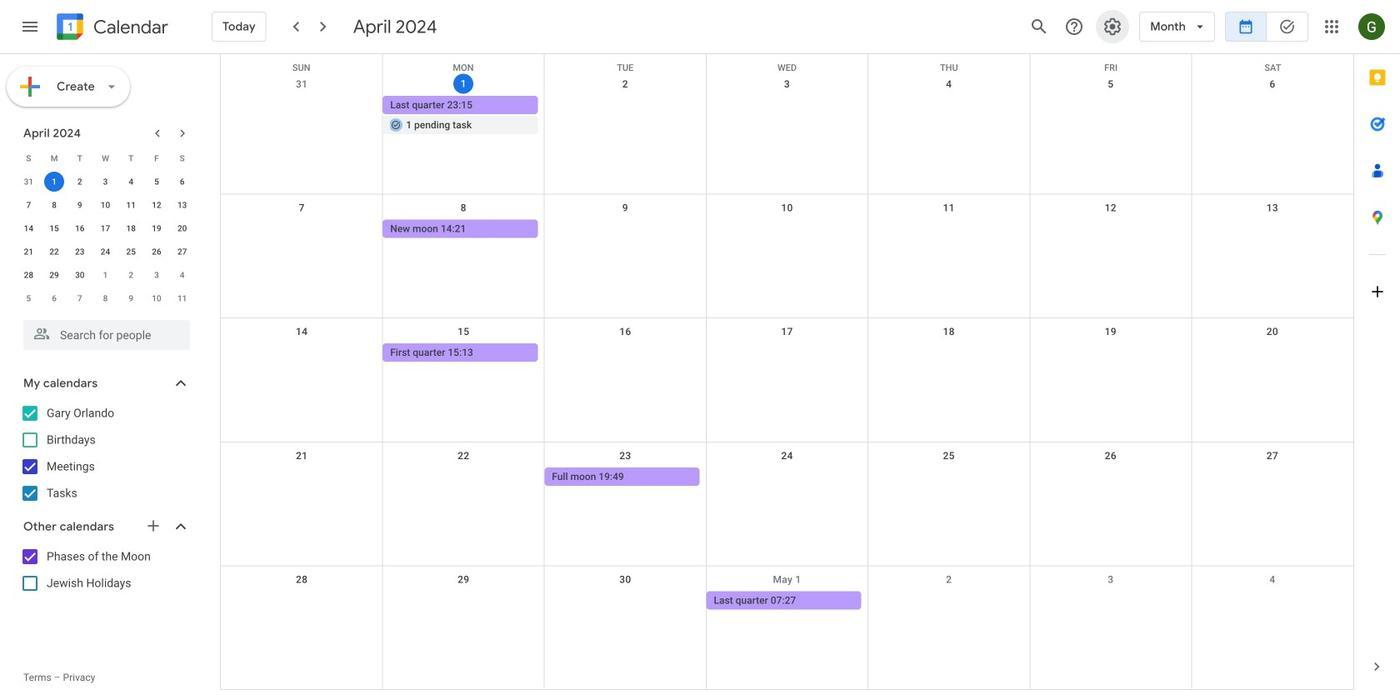 Task type: describe. For each thing, give the bounding box(es) containing it.
2 element
[[70, 172, 90, 192]]

11 element
[[121, 195, 141, 215]]

19 element
[[147, 218, 167, 238]]

9 element
[[70, 195, 90, 215]]

may 8 element
[[95, 289, 115, 309]]

27 element
[[172, 242, 192, 262]]

april 2024 grid
[[16, 147, 195, 310]]

may 11 element
[[172, 289, 192, 309]]

26 element
[[147, 242, 167, 262]]

Search for people text field
[[33, 320, 180, 350]]

8 element
[[44, 195, 64, 215]]

add other calendars image
[[145, 518, 162, 534]]

7 element
[[19, 195, 39, 215]]

1, today element
[[44, 172, 64, 192]]

my calendars list
[[3, 400, 207, 507]]

13 element
[[172, 195, 192, 215]]

17 element
[[95, 218, 115, 238]]

may 2 element
[[121, 265, 141, 285]]

25 element
[[121, 242, 141, 262]]

16 element
[[70, 218, 90, 238]]

other calendars list
[[3, 544, 207, 597]]

may 7 element
[[70, 289, 90, 309]]

settings menu image
[[1103, 17, 1123, 37]]

28 element
[[19, 265, 39, 285]]

may 10 element
[[147, 289, 167, 309]]



Task type: locate. For each thing, give the bounding box(es) containing it.
18 element
[[121, 218, 141, 238]]

None search field
[[0, 314, 207, 350]]

21 element
[[19, 242, 39, 262]]

may 4 element
[[172, 265, 192, 285]]

30 element
[[70, 265, 90, 285]]

10 element
[[95, 195, 115, 215]]

5 element
[[147, 172, 167, 192]]

6 element
[[172, 172, 192, 192]]

15 element
[[44, 218, 64, 238]]

may 3 element
[[147, 265, 167, 285]]

row
[[221, 54, 1354, 73], [221, 71, 1354, 195], [16, 147, 195, 170], [16, 170, 195, 193], [16, 193, 195, 217], [221, 195, 1354, 319], [16, 217, 195, 240], [16, 240, 195, 263], [16, 263, 195, 287], [16, 287, 195, 310], [221, 319, 1354, 443], [221, 443, 1354, 567], [221, 567, 1354, 690]]

24 element
[[95, 242, 115, 262]]

14 element
[[19, 218, 39, 238]]

12 element
[[147, 195, 167, 215]]

calendar element
[[53, 10, 168, 47]]

row group
[[16, 170, 195, 310]]

4 element
[[121, 172, 141, 192]]

23 element
[[70, 242, 90, 262]]

may 6 element
[[44, 289, 64, 309]]

3 element
[[95, 172, 115, 192]]

tab list
[[1355, 54, 1401, 644]]

heading
[[90, 17, 168, 37]]

heading inside calendar element
[[90, 17, 168, 37]]

may 1 element
[[95, 265, 115, 285]]

grid
[[220, 54, 1354, 690]]

cell inside april 2024 grid
[[41, 170, 67, 193]]

march 31 element
[[19, 172, 39, 192]]

29 element
[[44, 265, 64, 285]]

main drawer image
[[20, 17, 40, 37]]

may 9 element
[[121, 289, 141, 309]]

22 element
[[44, 242, 64, 262]]

may 5 element
[[19, 289, 39, 309]]

cell
[[221, 96, 383, 136], [383, 96, 545, 136], [545, 96, 707, 136], [868, 96, 1030, 136], [1030, 96, 1192, 136], [1192, 96, 1354, 136], [41, 170, 67, 193], [221, 220, 383, 240], [545, 220, 707, 240], [868, 220, 1030, 240], [1030, 220, 1192, 240], [1192, 220, 1354, 240], [221, 344, 383, 364], [545, 344, 707, 364], [868, 344, 1030, 364], [1030, 344, 1192, 364], [1192, 344, 1354, 364], [221, 468, 383, 488], [383, 468, 545, 488], [868, 468, 1030, 488], [1030, 468, 1192, 488], [1192, 468, 1354, 488], [221, 592, 383, 612], [383, 592, 545, 612], [545, 592, 707, 612], [868, 592, 1030, 612], [1030, 592, 1192, 612], [1192, 592, 1354, 612]]

20 element
[[172, 218, 192, 238]]



Task type: vqa. For each thing, say whether or not it's contained in the screenshot.
bottom tree
no



